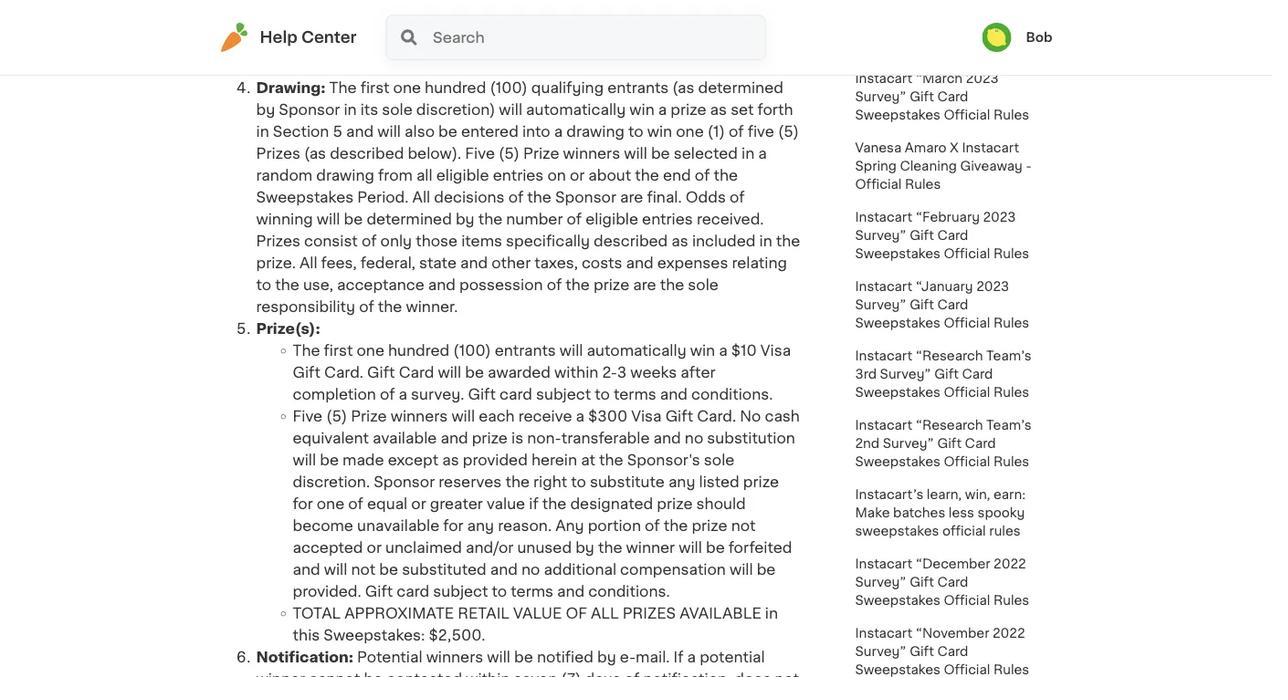 Task type: describe. For each thing, give the bounding box(es) containing it.
will up survey.
[[438, 365, 462, 380]]

discretion.
[[293, 475, 370, 490]]

prize down costs
[[594, 278, 630, 292]]

of right (1)
[[729, 124, 744, 139]]

a up "end"
[[659, 102, 667, 117]]

completion
[[293, 387, 376, 402]]

cleaning
[[900, 160, 957, 173]]

survey" inside instacart "research team's 2nd survey" gift card sweepstakes official rules
[[883, 438, 935, 450]]

Search search field
[[431, 16, 765, 59]]

will down the 'its'
[[378, 124, 401, 139]]

equivalent
[[293, 431, 369, 446]]

rules
[[990, 525, 1021, 538]]

should
[[697, 497, 746, 512]]

the down transferable
[[599, 453, 624, 468]]

final.
[[647, 190, 682, 205]]

a down five
[[759, 146, 767, 161]]

its
[[361, 102, 378, 117]]

prize down should
[[692, 519, 728, 534]]

0 horizontal spatial eligible
[[436, 168, 489, 183]]

sweepstakes inside the first one hundred (100) qualifying entrants (as determined by sponsor in its sole discretion) will automatically win a prize as set forth in section 5 and will also be entered into a drawing to win one (1) of five (5) prizes (as described below). five (5) prize winners will be selected in a random drawing from all eligible entries on or about the end of the sweepstakes period. all decisions of the sponsor are final. odds of winning will be determined by the number of eligible entries received. prizes consist of only those items specifically described as included in the prize. all fees, federal, state and other taxes, costs and expenses relating to the use, acceptance and possession of the prize are the sole responsibility of the winner.
[[256, 190, 354, 205]]

one up completion
[[357, 344, 385, 358]]

the up value
[[506, 475, 530, 490]]

the down the taxes,
[[566, 278, 590, 292]]

seven
[[514, 672, 558, 678]]

survey.
[[411, 387, 465, 402]]

0 vertical spatial all
[[413, 190, 430, 205]]

winning
[[256, 212, 313, 227]]

prizes
[[623, 607, 676, 621]]

instacart "research team's 3rd survey" gift card sweepstakes official rules
[[856, 350, 1032, 399]]

the up final.
[[635, 168, 660, 183]]

a left $10
[[719, 344, 728, 358]]

the up items
[[478, 212, 503, 227]]

in inside prize(s): the first one hundred (100) entrants will automatically win a $10 visa gift card. gift card will be awarded within 2-3 weeks after completion of a survey. gift card subject to terms and conditions. five (5) prize winners will each receive a $300 visa gift card. no cash equivalent available and prize is non-transferable and no substitution will be made except as provided herein at the sponsor's sole discretion. sponsor reserves the right to substitute any listed prize for one of equal or greater value if the designated prize should become unavailable for any reason. any portion of the prize not accepted or unclaimed and/or unused by the winner will be forfeited and will not be substituted and no additional compensation will be provided. gift card subject to terms and conditions. total approximate retail value of all prizes available in this sweepstakes: $2,500.
[[765, 607, 778, 621]]

awarded
[[488, 365, 551, 380]]

the up number
[[527, 190, 552, 205]]

earn:
[[994, 489, 1026, 502]]

of left the equal
[[348, 497, 364, 512]]

$300
[[588, 409, 628, 424]]

and down the state
[[428, 278, 456, 292]]

number
[[506, 212, 563, 227]]

gift inside instacart "january 2023 survey" gift card sweepstakes official rules
[[910, 299, 935, 312]]

sweepstakes for instacart "january 2023 survey" gift card sweepstakes official rules
[[856, 317, 941, 330]]

one up also
[[393, 80, 421, 95]]

contacted
[[387, 672, 462, 678]]

by down "decisions"
[[456, 212, 475, 227]]

instacart image
[[220, 23, 249, 52]]

survey" for "april
[[990, 3, 1042, 16]]

the down prize.
[[275, 278, 299, 292]]

period.
[[358, 190, 409, 205]]

instacart "february 2023 survey" gift card sweepstakes official rules
[[856, 211, 1030, 260]]

instacart inside vanesa amaro x instacart spring cleaning giveaway - official rules
[[963, 142, 1020, 154]]

survey" for "november
[[856, 646, 907, 659]]

0 horizontal spatial not
[[351, 563, 376, 577]]

(5) inside prize(s): the first one hundred (100) entrants will automatically win a $10 visa gift card. gift card will be awarded within 2-3 weeks after completion of a survey. gift card subject to terms and conditions. five (5) prize winners will each receive a $300 visa gift card. no cash equivalent available and prize is non-transferable and no substitution will be made except as provided herein at the sponsor's sole discretion. sponsor reserves the right to substitute any listed prize for one of equal or greater value if the designated prize should become unavailable for any reason. any portion of the prize not accepted or unclaimed and/or unused by the winner will be forfeited and will not be substituted and no additional compensation will be provided. gift card subject to terms and conditions. total approximate retail value of all prizes available in this sweepstakes: $2,500.
[[326, 409, 347, 424]]

to down prize.
[[256, 278, 271, 292]]

in up relating
[[760, 234, 773, 249]]

the up relating
[[776, 234, 801, 249]]

instacart for instacart "february 2023 survey" gift card sweepstakes official rules
[[856, 211, 913, 224]]

0 vertical spatial sole
[[382, 102, 413, 117]]

0 vertical spatial (5)
[[778, 124, 799, 139]]

instacart "november 2022 survey" gift card sweepstakes official rules
[[856, 628, 1030, 677]]

instacart "december 2022 survey" gift card sweepstakes official rules link
[[845, 548, 1053, 618]]

survey" inside instacart "research team's 3rd survey" gift card sweepstakes official rules
[[880, 368, 932, 381]]

at
[[581, 453, 596, 468]]

to down at
[[571, 475, 586, 490]]

this
[[293, 629, 320, 643]]

of up received.
[[730, 190, 745, 205]]

team's for instacart "research team's 2nd survey" gift card sweepstakes official rules
[[987, 419, 1032, 432]]

substituted
[[402, 563, 487, 577]]

the down acceptance
[[378, 300, 402, 314]]

the right if
[[543, 497, 567, 512]]

team's for instacart "research team's 3rd survey" gift card sweepstakes official rules
[[987, 350, 1032, 363]]

1 horizontal spatial subject
[[536, 387, 591, 402]]

herein
[[532, 453, 577, 468]]

instacart's learn, win, earn: make batches less spooky sweepstakes official rules link
[[845, 479, 1053, 548]]

(1)
[[708, 124, 725, 139]]

the inside prize(s): the first one hundred (100) entrants will automatically win a $10 visa gift card. gift card will be awarded within 2-3 weeks after completion of a survey. gift card subject to terms and conditions. five (5) prize winners will each receive a $300 visa gift card. no cash equivalent available and prize is non-transferable and no substitution will be made except as provided herein at the sponsor's sole discretion. sponsor reserves the right to substitute any listed prize for one of equal or greater value if the designated prize should become unavailable for any reason. any portion of the prize not accepted or unclaimed and/or unused by the winner will be forfeited and will not be substituted and no additional compensation will be provided. gift card subject to terms and conditions. total approximate retail value of all prizes available in this sweepstakes: $2,500.
[[293, 344, 320, 358]]

first inside the first one hundred (100) qualifying entrants (as determined by sponsor in its sole discretion) will automatically win a prize as set forth in section 5 and will also be entered into a drawing to win one (1) of five (5) prizes (as described below). five (5) prize winners will be selected in a random drawing from all eligible entries on or about the end of the sweepstakes period. all decisions of the sponsor are final. odds of winning will be determined by the number of eligible entries received. prizes consist of only those items specifically described as included in the prize. all fees, federal, state and other taxes, costs and expenses relating to the use, acceptance and possession of the prize are the sole responsibility of the winner.
[[361, 80, 390, 95]]

will inside potential winners will be notified by e-mail. if a potential winner cannot be contacted within seven (7) days of notification, does no
[[487, 651, 511, 665]]

card for instacart "december 2022 survey" gift card sweepstakes official rules
[[938, 577, 969, 589]]

instacart for instacart "research team's 2nd survey" gift card sweepstakes official rules
[[856, 419, 913, 432]]

0 vertical spatial conditions.
[[692, 387, 773, 402]]

gift inside instacart "november 2022 survey" gift card sweepstakes official rules
[[910, 646, 935, 659]]

1 vertical spatial win
[[648, 124, 673, 139]]

and up provided on the left of the page
[[441, 431, 468, 446]]

"research for 3rd
[[916, 350, 984, 363]]

is
[[512, 431, 524, 446]]

and up provided.
[[293, 563, 320, 577]]

gift inside instacart "february 2023 survey" gift card sweepstakes official rules
[[910, 229, 935, 242]]

0 horizontal spatial determined
[[367, 212, 452, 227]]

and down weeks
[[660, 387, 688, 402]]

prize up provided on the left of the page
[[472, 431, 508, 446]]

card for instacart "march 2023 survey" gift card sweepstakes official rules
[[938, 90, 969, 103]]

1 horizontal spatial visa
[[761, 344, 791, 358]]

of inside potential winners will be notified by e-mail. if a potential winner cannot be contacted within seven (7) days of notification, does no
[[625, 672, 640, 678]]

0 horizontal spatial entries
[[493, 168, 544, 183]]

possession
[[460, 278, 543, 292]]

1 vertical spatial visa
[[632, 409, 662, 424]]

be down equivalent
[[320, 453, 339, 468]]

official for "november
[[944, 664, 991, 677]]

entrants for awarded
[[495, 344, 556, 358]]

card inside instacart "research team's 3rd survey" gift card sweepstakes official rules
[[963, 368, 994, 381]]

accepted
[[293, 541, 363, 556]]

1 horizontal spatial for
[[443, 519, 464, 534]]

rules inside vanesa amaro x instacart spring cleaning giveaway - official rules
[[905, 178, 941, 191]]

cannot
[[309, 672, 360, 678]]

1 vertical spatial terms
[[511, 585, 554, 599]]

0 horizontal spatial all
[[300, 256, 318, 270]]

federal,
[[361, 256, 416, 270]]

x
[[950, 142, 959, 154]]

instacart "research team's 2nd survey" gift card sweepstakes official rules
[[856, 419, 1032, 469]]

a inside potential winners will be notified by e-mail. if a potential winner cannot be contacted within seven (7) days of notification, does no
[[688, 651, 696, 665]]

sweepstakes for instacart "february 2023 survey" gift card sweepstakes official rules
[[856, 248, 941, 260]]

0 vertical spatial win
[[630, 102, 655, 117]]

rules for "november
[[994, 664, 1030, 677]]

vanesa amaro x instacart spring cleaning giveaway - official rules
[[856, 142, 1032, 191]]

1 vertical spatial sole
[[688, 278, 719, 292]]

be down potential
[[364, 672, 383, 678]]

prize inside prize(s): the first one hundred (100) entrants will automatically win a $10 visa gift card. gift card will be awarded within 2-3 weeks after completion of a survey. gift card subject to terms and conditions. five (5) prize winners will each receive a $300 visa gift card. no cash equivalent available and prize is non-transferable and no substitution will be made except as provided herein at the sponsor's sole discretion. sponsor reserves the right to substitute any listed prize for one of equal or greater value if the designated prize should become unavailable for any reason. any portion of the prize not accepted or unclaimed and/or unused by the winner will be forfeited and will not be substituted and no additional compensation will be provided. gift card subject to terms and conditions. total approximate retail value of all prizes available in this sweepstakes: $2,500.
[[351, 409, 387, 424]]

1 prizes from the top
[[256, 146, 301, 161]]

to up the retail
[[492, 585, 507, 599]]

a left survey.
[[399, 387, 408, 402]]

of down acceptance
[[359, 300, 374, 314]]

listed
[[699, 475, 740, 490]]

vanesa
[[856, 142, 902, 154]]

official
[[943, 525, 987, 538]]

to up 'about'
[[629, 124, 644, 139]]

unclaimed
[[386, 541, 462, 556]]

value
[[513, 607, 562, 621]]

1 vertical spatial subject
[[433, 585, 488, 599]]

will up entered
[[499, 102, 523, 117]]

notification,
[[644, 672, 731, 678]]

and down and/or
[[490, 563, 518, 577]]

about
[[589, 168, 632, 183]]

be down should
[[706, 541, 725, 556]]

instacart "april 2023 survey" gift card sweepstakes official rules
[[856, 3, 1042, 52]]

all
[[417, 168, 433, 183]]

2022 for "december
[[994, 558, 1027, 571]]

does
[[735, 672, 771, 678]]

also
[[405, 124, 435, 139]]

acceptance
[[337, 278, 425, 292]]

of up number
[[509, 190, 524, 205]]

be down forfeited
[[757, 563, 776, 577]]

win inside prize(s): the first one hundred (100) entrants will automatically win a $10 visa gift card. gift card will be awarded within 2-3 weeks after completion of a survey. gift card subject to terms and conditions. five (5) prize winners will each receive a $300 visa gift card. no cash equivalent available and prize is non-transferable and no substitution will be made except as provided herein at the sponsor's sole discretion. sponsor reserves the right to substitute any listed prize for one of equal or greater value if the designated prize should become unavailable for any reason. any portion of the prize not accepted or unclaimed and/or unused by the winner will be forfeited and will not be substituted and no additional compensation will be provided. gift card subject to terms and conditions. total approximate retail value of all prizes available in this sweepstakes: $2,500.
[[691, 344, 716, 358]]

and up of
[[557, 585, 585, 599]]

in down five
[[742, 146, 755, 161]]

"december
[[916, 558, 991, 571]]

of up "specifically"
[[567, 212, 582, 227]]

of up odds
[[695, 168, 710, 183]]

2023 for "march
[[966, 72, 999, 85]]

unavailable
[[357, 519, 440, 534]]

1 horizontal spatial card
[[500, 387, 533, 402]]

be up "end"
[[651, 146, 670, 161]]

gift inside instacart "research team's 2nd survey" gift card sweepstakes official rules
[[938, 438, 962, 450]]

available
[[680, 607, 762, 621]]

forfeited
[[729, 541, 793, 556]]

decisions
[[434, 190, 505, 205]]

1 horizontal spatial or
[[411, 497, 426, 512]]

of left 'only'
[[362, 234, 377, 249]]

will left each
[[452, 409, 475, 424]]

those
[[416, 234, 458, 249]]

2 horizontal spatial as
[[710, 102, 727, 117]]

3
[[617, 365, 627, 380]]

use,
[[303, 278, 333, 292]]

designated
[[571, 497, 653, 512]]

1 vertical spatial card.
[[697, 409, 737, 424]]

official inside vanesa amaro x instacart spring cleaning giveaway - official rules
[[856, 178, 902, 191]]

responsibility
[[256, 300, 356, 314]]

1 horizontal spatial (as
[[673, 80, 695, 95]]

the down portion
[[598, 541, 623, 556]]

in left section
[[256, 124, 269, 139]]

a left $300
[[576, 409, 585, 424]]

be down unclaimed
[[379, 563, 398, 577]]

substitute
[[590, 475, 665, 490]]

instacart "research team's 2nd survey" gift card sweepstakes official rules link
[[845, 409, 1053, 479]]

the up compensation
[[664, 519, 688, 534]]

the down 'selected'
[[714, 168, 738, 183]]

amaro
[[905, 142, 947, 154]]

instacart for instacart "november 2022 survey" gift card sweepstakes official rules
[[856, 628, 913, 640]]

entered
[[461, 124, 519, 139]]

instacart "december 2022 survey" gift card sweepstakes official rules
[[856, 558, 1030, 608]]

survey" for "january
[[856, 299, 907, 312]]

(100) inside prize(s): the first one hundred (100) entrants will automatically win a $10 visa gift card. gift card will be awarded within 2-3 weeks after completion of a survey. gift card subject to terms and conditions. five (5) prize winners will each receive a $300 visa gift card. no cash equivalent available and prize is non-transferable and no substitution will be made except as provided herein at the sponsor's sole discretion. sponsor reserves the right to substitute any listed prize for one of equal or greater value if the designated prize should become unavailable for any reason. any portion of the prize not accepted or unclaimed and/or unused by the winner will be forfeited and will not be substituted and no additional compensation will be provided. gift card subject to terms and conditions. total approximate retail value of all prizes available in this sweepstakes: $2,500.
[[454, 344, 491, 358]]

weeks
[[631, 365, 677, 380]]

2022 for "november
[[993, 628, 1026, 640]]

reason.
[[498, 519, 552, 534]]

if
[[674, 651, 684, 665]]

from
[[378, 168, 413, 183]]

0 vertical spatial for
[[293, 497, 313, 512]]

instacart's
[[856, 489, 924, 502]]

received.
[[697, 212, 764, 227]]

0 vertical spatial drawing
[[567, 124, 625, 139]]

1 horizontal spatial any
[[669, 475, 696, 490]]

as inside prize(s): the first one hundred (100) entrants will automatically win a $10 visa gift card. gift card will be awarded within 2-3 weeks after completion of a survey. gift card subject to terms and conditions. five (5) prize winners will each receive a $300 visa gift card. no cash equivalent available and prize is non-transferable and no substitution will be made except as provided herein at the sponsor's sole discretion. sponsor reserves the right to substitute any listed prize for one of equal or greater value if the designated prize should become unavailable for any reason. any portion of the prize not accepted or unclaimed and/or unused by the winner will be forfeited and will not be substituted and no additional compensation will be provided. gift card subject to terms and conditions. total approximate retail value of all prizes available in this sweepstakes: $2,500.
[[442, 453, 459, 468]]

mail.
[[636, 651, 670, 665]]

e-
[[620, 651, 636, 665]]

survey" for "march
[[856, 90, 907, 103]]

of right portion
[[645, 519, 660, 534]]

provided
[[463, 453, 528, 468]]

0 vertical spatial no
[[685, 431, 704, 446]]

be left awarded
[[465, 365, 484, 380]]

instacart "january 2023 survey" gift card sweepstakes official rules link
[[845, 270, 1053, 340]]

win,
[[966, 489, 991, 502]]

prize right listed
[[744, 475, 779, 490]]

of down the taxes,
[[547, 278, 562, 292]]

no
[[740, 409, 761, 424]]

one down discretion.
[[317, 497, 345, 512]]

rules inside instacart "research team's 3rd survey" gift card sweepstakes official rules
[[994, 386, 1030, 399]]

0 vertical spatial described
[[330, 146, 404, 161]]

if
[[529, 497, 539, 512]]

value
[[487, 497, 526, 512]]

by inside prize(s): the first one hundred (100) entrants will automatically win a $10 visa gift card. gift card will be awarded within 2-3 weeks after completion of a survey. gift card subject to terms and conditions. five (5) prize winners will each receive a $300 visa gift card. no cash equivalent available and prize is non-transferable and no substitution will be made except as provided herein at the sponsor's sole discretion. sponsor reserves the right to substitute any listed prize for one of equal or greater value if the designated prize should become unavailable for any reason. any portion of the prize not accepted or unclaimed and/or unused by the winner will be forfeited and will not be substituted and no additional compensation will be provided. gift card subject to terms and conditions. total approximate retail value of all prizes available in this sweepstakes: $2,500.
[[576, 541, 595, 556]]

help center
[[260, 30, 357, 45]]

unused
[[518, 541, 572, 556]]



Task type: locate. For each thing, give the bounding box(es) containing it.
instacart inside instacart "march 2023 survey" gift card sweepstakes official rules
[[856, 72, 913, 85]]

card. left no
[[697, 409, 737, 424]]

win
[[630, 102, 655, 117], [648, 124, 673, 139], [691, 344, 716, 358]]

card inside prize(s): the first one hundred (100) entrants will automatically win a $10 visa gift card. gift card will be awarded within 2-3 weeks after completion of a survey. gift card subject to terms and conditions. five (5) prize winners will each receive a $300 visa gift card. no cash equivalent available and prize is non-transferable and no substitution will be made except as provided herein at the sponsor's sole discretion. sponsor reserves the right to substitute any listed prize for one of equal or greater value if the designated prize should become unavailable for any reason. any portion of the prize not accepted or unclaimed and/or unused by the winner will be forfeited and will not be substituted and no additional compensation will be provided. gift card subject to terms and conditions. total approximate retail value of all prizes available in this sweepstakes: $2,500.
[[399, 365, 434, 380]]

sole right the 'its'
[[382, 102, 413, 117]]

2 vertical spatial sponsor
[[374, 475, 435, 490]]

spooky
[[978, 507, 1025, 520]]

winners inside the first one hundred (100) qualifying entrants (as determined by sponsor in its sole discretion) will automatically win a prize as set forth in section 5 and will also be entered into a drawing to win one (1) of five (5) prizes (as described below). five (5) prize winners will be selected in a random drawing from all eligible entries on or about the end of the sweepstakes period. all decisions of the sponsor are final. odds of winning will be determined by the number of eligible entries received. prizes consist of only those items specifically described as included in the prize. all fees, federal, state and other taxes, costs and expenses relating to the use, acceptance and possession of the prize are the sole responsibility of the winner.
[[563, 146, 621, 161]]

1 horizontal spatial as
[[672, 234, 689, 249]]

2023 inside instacart "january 2023 survey" gift card sweepstakes official rules
[[977, 280, 1010, 293]]

and/or
[[466, 541, 514, 556]]

for down greater
[[443, 519, 464, 534]]

1 vertical spatial prizes
[[256, 234, 301, 249]]

instacart left "january
[[856, 280, 913, 293]]

portion
[[588, 519, 641, 534]]

1 vertical spatial "research
[[916, 419, 984, 432]]

sweepstakes inside instacart "january 2023 survey" gift card sweepstakes official rules
[[856, 317, 941, 330]]

official for "march
[[944, 109, 991, 122]]

rules for "february
[[994, 248, 1030, 260]]

card for instacart "january 2023 survey" gift card sweepstakes official rules
[[938, 299, 969, 312]]

3rd
[[856, 368, 877, 381]]

1 horizontal spatial entrants
[[608, 80, 669, 95]]

below). five
[[408, 146, 495, 161]]

1 vertical spatial any
[[467, 519, 494, 534]]

transferable
[[562, 431, 650, 446]]

and right costs
[[626, 256, 654, 270]]

instacart up 2nd
[[856, 419, 913, 432]]

not
[[732, 519, 756, 534], [351, 563, 376, 577]]

2023 for "january
[[977, 280, 1010, 293]]

winners up available
[[391, 409, 448, 424]]

1 vertical spatial 2022
[[993, 628, 1026, 640]]

2 "research from the top
[[916, 419, 984, 432]]

rules inside instacart "december 2022 survey" gift card sweepstakes official rules
[[994, 595, 1030, 608]]

drawing
[[567, 124, 625, 139], [316, 168, 375, 183]]

entrants up awarded
[[495, 344, 556, 358]]

sweepstakes inside instacart "november 2022 survey" gift card sweepstakes official rules
[[856, 664, 941, 677]]

card inside instacart "research team's 2nd survey" gift card sweepstakes official rules
[[965, 438, 996, 450]]

sweepstakes for instacart "november 2022 survey" gift card sweepstakes official rules
[[856, 664, 941, 677]]

automatically inside the first one hundred (100) qualifying entrants (as determined by sponsor in its sole discretion) will automatically win a prize as set forth in section 5 and will also be entered into a drawing to win one (1) of five (5) prizes (as described below). five (5) prize winners will be selected in a random drawing from all eligible entries on or about the end of the sweepstakes period. all decisions of the sponsor are final. odds of winning will be determined by the number of eligible entries received. prizes consist of only those items specifically described as included in the prize. all fees, federal, state and other taxes, costs and expenses relating to the use, acceptance and possession of the prize are the sole responsibility of the winner.
[[526, 102, 626, 117]]

rules inside instacart "march 2023 survey" gift card sweepstakes official rules
[[994, 109, 1030, 122]]

0 vertical spatial sponsor
[[279, 102, 340, 117]]

2022 inside instacart "december 2022 survey" gift card sweepstakes official rules
[[994, 558, 1027, 571]]

winners inside prize(s): the first one hundred (100) entrants will automatically win a $10 visa gift card. gift card will be awarded within 2-3 weeks after completion of a survey. gift card subject to terms and conditions. five (5) prize winners will each receive a $300 visa gift card. no cash equivalent available and prize is non-transferable and no substitution will be made except as provided herein at the sponsor's sole discretion. sponsor reserves the right to substitute any listed prize for one of equal or greater value if the designated prize should become unavailable for any reason. any portion of the prize not accepted or unclaimed and/or unused by the winner will be forfeited and will not be substituted and no additional compensation will be provided. gift card subject to terms and conditions. total approximate retail value of all prizes available in this sweepstakes: $2,500.
[[391, 409, 448, 424]]

one left (1)
[[676, 124, 704, 139]]

(100) inside the first one hundred (100) qualifying entrants (as determined by sponsor in its sole discretion) will automatically win a prize as set forth in section 5 and will also be entered into a drawing to win one (1) of five (5) prizes (as described below). five (5) prize winners will be selected in a random drawing from all eligible entries on or about the end of the sweepstakes period. all decisions of the sponsor are final. odds of winning will be determined by the number of eligible entries received. prizes consist of only those items specifically described as included in the prize. all fees, federal, state and other taxes, costs and expenses relating to the use, acceptance and possession of the prize are the sole responsibility of the winner.
[[490, 80, 528, 95]]

1 horizontal spatial described
[[594, 234, 668, 249]]

after
[[681, 365, 716, 380]]

2 vertical spatial or
[[367, 541, 382, 556]]

by down drawing: on the left top of page
[[256, 102, 275, 117]]

prizes up prize.
[[256, 234, 301, 249]]

2023 right "april
[[954, 3, 987, 16]]

1 horizontal spatial eligible
[[586, 212, 639, 227]]

a right into
[[554, 124, 563, 139]]

instacart for instacart "december 2022 survey" gift card sweepstakes official rules
[[856, 558, 913, 571]]

greater
[[430, 497, 483, 512]]

sponsor up section
[[279, 102, 340, 117]]

0 horizontal spatial (as
[[304, 146, 326, 161]]

instacart inside instacart "november 2022 survey" gift card sweepstakes official rules
[[856, 628, 913, 640]]

total
[[293, 607, 341, 621]]

2023 for "february
[[984, 211, 1016, 224]]

any up and/or
[[467, 519, 494, 534]]

2023 inside instacart "february 2023 survey" gift card sweepstakes official rules
[[984, 211, 1016, 224]]

notified
[[537, 651, 594, 665]]

0 vertical spatial card.
[[324, 365, 364, 380]]

days
[[585, 672, 621, 678]]

0 vertical spatial 2022
[[994, 558, 1027, 571]]

sweepstakes
[[856, 525, 940, 538]]

will down equivalent
[[293, 453, 316, 468]]

card for instacart "february 2023 survey" gift card sweepstakes official rules
[[938, 229, 969, 242]]

will up the consist on the left top of the page
[[317, 212, 340, 227]]

(as up 'selected'
[[673, 80, 695, 95]]

card down "december
[[938, 577, 969, 589]]

rules inside instacart "april 2023 survey" gift card sweepstakes official rules
[[905, 39, 941, 52]]

win up 'about'
[[630, 102, 655, 117]]

1 vertical spatial automatically
[[587, 344, 687, 358]]

"november
[[916, 628, 990, 640]]

rules inside instacart "november 2022 survey" gift card sweepstakes official rules
[[994, 664, 1030, 677]]

additional
[[544, 563, 617, 577]]

2 horizontal spatial or
[[570, 168, 585, 183]]

sponsor for weeks
[[374, 475, 435, 490]]

instacart inside instacart "research team's 2nd survey" gift card sweepstakes official rules
[[856, 419, 913, 432]]

conditions. up no
[[692, 387, 773, 402]]

0 vertical spatial "research
[[916, 350, 984, 363]]

batches
[[894, 507, 946, 520]]

of
[[729, 124, 744, 139], [695, 168, 710, 183], [509, 190, 524, 205], [730, 190, 745, 205], [567, 212, 582, 227], [362, 234, 377, 249], [547, 278, 562, 292], [359, 300, 374, 314], [380, 387, 395, 402], [348, 497, 364, 512], [645, 519, 660, 534], [625, 672, 640, 678]]

be up below). five
[[439, 124, 458, 139]]

0 vertical spatial the
[[329, 80, 357, 95]]

1 vertical spatial within
[[466, 672, 510, 678]]

card up instacart "march 2023 survey" gift card sweepstakes official rules
[[883, 21, 914, 34]]

visa right $10
[[761, 344, 791, 358]]

the down the expenses at the top right of page
[[660, 278, 685, 292]]

card up approximate
[[397, 585, 430, 599]]

gift inside instacart "december 2022 survey" gift card sweepstakes official rules
[[910, 577, 935, 589]]

1 vertical spatial the
[[293, 344, 320, 358]]

1 team's from the top
[[987, 350, 1032, 363]]

instacart left "april
[[856, 3, 913, 16]]

2 vertical spatial sole
[[704, 453, 735, 468]]

forth
[[758, 102, 794, 117]]

instacart for instacart "january 2023 survey" gift card sweepstakes official rules
[[856, 280, 913, 293]]

2 horizontal spatial (5)
[[778, 124, 799, 139]]

instacart "april 2023 survey" gift card sweepstakes official rules link
[[845, 0, 1053, 62]]

sweepstakes for instacart "december 2022 survey" gift card sweepstakes official rules
[[856, 595, 941, 608]]

prize inside the first one hundred (100) qualifying entrants (as determined by sponsor in its sole discretion) will automatically win a prize as set forth in section 5 and will also be entered into a drawing to win one (1) of five (5) prizes (as described below). five (5) prize winners will be selected in a random drawing from all eligible entries on or about the end of the sweepstakes period. all decisions of the sponsor are final. odds of winning will be determined by the number of eligible entries received. prizes consist of only those items specifically described as included in the prize. all fees, federal, state and other taxes, costs and expenses relating to the use, acceptance and possession of the prize are the sole responsibility of the winner.
[[524, 146, 560, 161]]

prize.
[[256, 256, 296, 270]]

0 vertical spatial entries
[[493, 168, 544, 183]]

official up x
[[944, 109, 991, 122]]

entries down final.
[[642, 212, 693, 227]]

survey" inside instacart "february 2023 survey" gift card sweepstakes official rules
[[856, 229, 907, 242]]

hundred inside the first one hundred (100) qualifying entrants (as determined by sponsor in its sole discretion) will automatically win a prize as set forth in section 5 and will also be entered into a drawing to win one (1) of five (5) prizes (as described below). five (5) prize winners will be selected in a random drawing from all eligible entries on or about the end of the sweepstakes period. all decisions of the sponsor are final. odds of winning will be determined by the number of eligible entries received. prizes consist of only those items specifically described as included in the prize. all fees, federal, state and other taxes, costs and expenses relating to the use, acceptance and possession of the prize are the sole responsibility of the winner.
[[425, 80, 486, 95]]

official inside instacart "january 2023 survey" gift card sweepstakes official rules
[[944, 317, 991, 330]]

entrants inside prize(s): the first one hundred (100) entrants will automatically win a $10 visa gift card. gift card will be awarded within 2-3 weeks after completion of a survey. gift card subject to terms and conditions. five (5) prize winners will each receive a $300 visa gift card. no cash equivalent available and prize is non-transferable and no substitution will be made except as provided herein at the sponsor's sole discretion. sponsor reserves the right to substitute any listed prize for one of equal or greater value if the designated prize should become unavailable for any reason. any portion of the prize not accepted or unclaimed and/or unused by the winner will be forfeited and will not be substituted and no additional compensation will be provided. gift card subject to terms and conditions. total approximate retail value of all prizes available in this sweepstakes: $2,500.
[[495, 344, 556, 358]]

1 vertical spatial winners
[[391, 409, 448, 424]]

1 horizontal spatial conditions.
[[692, 387, 773, 402]]

hundred
[[425, 80, 486, 95], [388, 344, 450, 358]]

1 horizontal spatial (5)
[[499, 146, 520, 161]]

0 vertical spatial (as
[[673, 80, 695, 95]]

no
[[685, 431, 704, 446], [522, 563, 540, 577]]

rules for "april
[[905, 39, 941, 52]]

0 vertical spatial terms
[[614, 387, 657, 402]]

0 vertical spatial (100)
[[490, 80, 528, 95]]

sweepstakes up winning
[[256, 190, 354, 205]]

entrants inside the first one hundred (100) qualifying entrants (as determined by sponsor in its sole discretion) will automatically win a prize as set forth in section 5 and will also be entered into a drawing to win one (1) of five (5) prizes (as described below). five (5) prize winners will be selected in a random drawing from all eligible entries on or about the end of the sweepstakes period. all decisions of the sponsor are final. odds of winning will be determined by the number of eligible entries received. prizes consist of only those items specifically described as included in the prize. all fees, federal, state and other taxes, costs and expenses relating to the use, acceptance and possession of the prize are the sole responsibility of the winner.
[[608, 80, 669, 95]]

winners inside potential winners will be notified by e-mail. if a potential winner cannot be contacted within seven (7) days of notification, does no
[[426, 651, 484, 665]]

0 horizontal spatial first
[[324, 344, 353, 358]]

entrants
[[608, 80, 669, 95], [495, 344, 556, 358]]

will down forfeited
[[730, 563, 753, 577]]

winner inside potential winners will be notified by e-mail. if a potential winner cannot be contacted within seven (7) days of notification, does no
[[256, 672, 305, 678]]

instacart inside instacart "february 2023 survey" gift card sweepstakes official rules
[[856, 211, 913, 224]]

fees,
[[321, 256, 357, 270]]

or right on
[[570, 168, 585, 183]]

card inside instacart "february 2023 survey" gift card sweepstakes official rules
[[938, 229, 969, 242]]

for
[[293, 497, 313, 512], [443, 519, 464, 534]]

2023 inside instacart "april 2023 survey" gift card sweepstakes official rules
[[954, 3, 987, 16]]

(5) down entered
[[499, 146, 520, 161]]

instacart for instacart "april 2023 survey" gift card sweepstakes official rules
[[856, 3, 913, 16]]

by
[[256, 102, 275, 117], [456, 212, 475, 227], [576, 541, 595, 556], [598, 651, 616, 665]]

instacart "february 2023 survey" gift card sweepstakes official rules link
[[845, 201, 1053, 270]]

compensation
[[620, 563, 726, 577]]

card inside instacart "november 2022 survey" gift card sweepstakes official rules
[[938, 646, 969, 659]]

0 vertical spatial not
[[732, 519, 756, 534]]

all
[[413, 190, 430, 205], [300, 256, 318, 270]]

0 horizontal spatial conditions.
[[589, 585, 670, 599]]

odds
[[686, 190, 726, 205]]

automatically inside prize(s): the first one hundred (100) entrants will automatically win a $10 visa gift card. gift card will be awarded within 2-3 weeks after completion of a survey. gift card subject to terms and conditions. five (5) prize winners will each receive a $300 visa gift card. no cash equivalent available and prize is non-transferable and no substitution will be made except as provided herein at the sponsor's sole discretion. sponsor reserves the right to substitute any listed prize for one of equal or greater value if the designated prize should become unavailable for any reason. any portion of the prize not accepted or unclaimed and/or unused by the winner will be forfeited and will not be substituted and no additional compensation will be provided. gift card subject to terms and conditions. total approximate retail value of all prizes available in this sweepstakes: $2,500.
[[587, 344, 687, 358]]

official inside instacart "february 2023 survey" gift card sweepstakes official rules
[[944, 248, 991, 260]]

1 vertical spatial entries
[[642, 212, 693, 227]]

5
[[333, 124, 343, 139]]

0 vertical spatial winners
[[563, 146, 621, 161]]

sweepstakes down "january
[[856, 317, 941, 330]]

1 horizontal spatial first
[[361, 80, 390, 95]]

to up $300
[[595, 387, 610, 402]]

win up after
[[691, 344, 716, 358]]

official for "december
[[944, 595, 991, 608]]

instacart "january 2023 survey" gift card sweepstakes official rules
[[856, 280, 1030, 330]]

official inside instacart "march 2023 survey" gift card sweepstakes official rules
[[944, 109, 991, 122]]

any
[[669, 475, 696, 490], [467, 519, 494, 534]]

or up the unavailable
[[411, 497, 426, 512]]

the
[[329, 80, 357, 95], [293, 344, 320, 358]]

-
[[1026, 160, 1032, 173]]

made
[[343, 453, 384, 468]]

the down 'prize(s):'
[[293, 344, 320, 358]]

costs
[[582, 256, 623, 270]]

instacart inside instacart "january 2023 survey" gift card sweepstakes official rules
[[856, 280, 913, 293]]

instacart down spring at the right of page
[[856, 211, 913, 224]]

card
[[883, 21, 914, 34], [938, 90, 969, 103], [938, 229, 969, 242], [938, 299, 969, 312], [399, 365, 434, 380], [963, 368, 994, 381], [965, 438, 996, 450], [938, 577, 969, 589], [938, 646, 969, 659]]

0 vertical spatial hundred
[[425, 80, 486, 95]]

1 vertical spatial first
[[324, 344, 353, 358]]

0 horizontal spatial as
[[442, 453, 459, 468]]

of up available
[[380, 387, 395, 402]]

0 horizontal spatial visa
[[632, 409, 662, 424]]

and up sponsor's
[[654, 431, 681, 446]]

of down e-
[[625, 672, 640, 678]]

within inside potential winners will be notified by e-mail. if a potential winner cannot be contacted within seven (7) days of notification, does no
[[466, 672, 510, 678]]

gift inside instacart "april 2023 survey" gift card sweepstakes official rules
[[856, 21, 880, 34]]

(5) down forth
[[778, 124, 799, 139]]

rules inside instacart "research team's 2nd survey" gift card sweepstakes official rules
[[994, 456, 1030, 469]]

giveaway
[[961, 160, 1023, 173]]

$10
[[732, 344, 757, 358]]

1 vertical spatial or
[[411, 497, 426, 512]]

potential
[[700, 651, 765, 665]]

0 horizontal spatial (5)
[[326, 409, 347, 424]]

are up weeks
[[633, 278, 657, 292]]

within left seven
[[466, 672, 510, 678]]

1 vertical spatial entrants
[[495, 344, 556, 358]]

1 vertical spatial card
[[397, 585, 430, 599]]

instacart for instacart "research team's 3rd survey" gift card sweepstakes official rules
[[856, 350, 913, 363]]

1 vertical spatial (5)
[[499, 146, 520, 161]]

end
[[663, 168, 691, 183]]

sweepstakes inside instacart "research team's 3rd survey" gift card sweepstakes official rules
[[856, 386, 941, 399]]

card for instacart "november 2022 survey" gift card sweepstakes official rules
[[938, 646, 969, 659]]

drawing:
[[256, 80, 326, 95]]

official inside instacart "research team's 2nd survey" gift card sweepstakes official rules
[[944, 456, 991, 469]]

gift inside instacart "research team's 3rd survey" gift card sweepstakes official rules
[[935, 368, 959, 381]]

bob link
[[983, 23, 1053, 52]]

1 vertical spatial are
[[633, 278, 657, 292]]

2 team's from the top
[[987, 419, 1032, 432]]

will down the retail
[[487, 651, 511, 665]]

official inside instacart "april 2023 survey" gift card sweepstakes official rules
[[856, 39, 902, 52]]

prizes up random
[[256, 146, 301, 161]]

first inside prize(s): the first one hundred (100) entrants will automatically win a $10 visa gift card. gift card will be awarded within 2-3 weeks after completion of a survey. gift card subject to terms and conditions. five (5) prize winners will each receive a $300 visa gift card. no cash equivalent available and prize is non-transferable and no substitution will be made except as provided herein at the sponsor's sole discretion. sponsor reserves the right to substitute any listed prize for one of equal or greater value if the designated prize should become unavailable for any reason. any portion of the prize not accepted or unclaimed and/or unused by the winner will be forfeited and will not be substituted and no additional compensation will be provided. gift card subject to terms and conditions. total approximate retail value of all prizes available in this sweepstakes: $2,500.
[[324, 344, 353, 358]]

2023
[[954, 3, 987, 16], [966, 72, 999, 85], [984, 211, 1016, 224], [977, 280, 1010, 293]]

survey" inside instacart "december 2022 survey" gift card sweepstakes official rules
[[856, 577, 907, 589]]

card for instacart "april 2023 survey" gift card sweepstakes official rules
[[883, 21, 914, 34]]

available
[[373, 431, 437, 446]]

official down the "november
[[944, 664, 991, 677]]

card inside instacart "march 2023 survey" gift card sweepstakes official rules
[[938, 90, 969, 103]]

1 "research from the top
[[916, 350, 984, 363]]

0 vertical spatial subject
[[536, 387, 591, 402]]

within inside prize(s): the first one hundred (100) entrants will automatically win a $10 visa gift card. gift card will be awarded within 2-3 weeks after completion of a survey. gift card subject to terms and conditions. five (5) prize winners will each receive a $300 visa gift card. no cash equivalent available and prize is non-transferable and no substitution will be made except as provided herein at the sponsor's sole discretion. sponsor reserves the right to substitute any listed prize for one of equal or greater value if the designated prize should become unavailable for any reason. any portion of the prize not accepted or unclaimed and/or unused by the winner will be forfeited and will not be substituted and no additional compensation will be provided. gift card subject to terms and conditions. total approximate retail value of all prizes available in this sweepstakes: $2,500.
[[555, 365, 599, 380]]

instacart "march 2023 survey" gift card sweepstakes official rules link
[[845, 62, 1053, 132]]

0 horizontal spatial any
[[467, 519, 494, 534]]

0 horizontal spatial or
[[367, 541, 382, 556]]

will up receive
[[560, 344, 583, 358]]

sweepstakes inside instacart "april 2023 survey" gift card sweepstakes official rules
[[918, 21, 1003, 34]]

winner inside prize(s): the first one hundred (100) entrants will automatically win a $10 visa gift card. gift card will be awarded within 2-3 weeks after completion of a survey. gift card subject to terms and conditions. five (5) prize winners will each receive a $300 visa gift card. no cash equivalent available and prize is non-transferable and no substitution will be made except as provided herein at the sponsor's sole discretion. sponsor reserves the right to substitute any listed prize for one of equal or greater value if the designated prize should become unavailable for any reason. any portion of the prize not accepted or unclaimed and/or unused by the winner will be forfeited and will not be substituted and no additional compensation will be provided. gift card subject to terms and conditions. total approximate retail value of all prizes available in this sweepstakes: $2,500.
[[626, 541, 675, 556]]

less
[[949, 507, 975, 520]]

bob
[[1026, 31, 1053, 44]]

1 horizontal spatial entries
[[642, 212, 693, 227]]

1 vertical spatial team's
[[987, 419, 1032, 432]]

0 vertical spatial prize
[[524, 146, 560, 161]]

1 vertical spatial as
[[672, 234, 689, 249]]

help
[[260, 30, 298, 45]]

0 horizontal spatial card
[[397, 585, 430, 599]]

sponsor down 'about'
[[555, 190, 617, 205]]

will up compensation
[[679, 541, 703, 556]]

0 horizontal spatial for
[[293, 497, 313, 512]]

card inside instacart "december 2022 survey" gift card sweepstakes official rules
[[938, 577, 969, 589]]

card.
[[324, 365, 364, 380], [697, 409, 737, 424]]

will up 'about'
[[624, 146, 648, 161]]

0 vertical spatial as
[[710, 102, 727, 117]]

and down items
[[461, 256, 488, 270]]

rules for "december
[[994, 595, 1030, 608]]

sweepstakes for instacart "march 2023 survey" gift card sweepstakes official rules
[[856, 109, 941, 122]]

team's inside instacart "research team's 2nd survey" gift card sweepstakes official rules
[[987, 419, 1032, 432]]

0 horizontal spatial described
[[330, 146, 404, 161]]

sweepstakes:
[[324, 629, 425, 643]]

reserves
[[439, 475, 502, 490]]

0 vertical spatial within
[[555, 365, 599, 380]]

survey" inside instacart "november 2022 survey" gift card sweepstakes official rules
[[856, 646, 907, 659]]

1 vertical spatial hundred
[[388, 344, 450, 358]]

2023 right "january
[[977, 280, 1010, 293]]

2 prizes from the top
[[256, 234, 301, 249]]

sponsor down except
[[374, 475, 435, 490]]

1 vertical spatial conditions.
[[589, 585, 670, 599]]

instacart "november 2022 survey" gift card sweepstakes official rules link
[[845, 618, 1053, 678]]

0 vertical spatial are
[[620, 190, 644, 205]]

help center link
[[220, 23, 357, 52]]

relating
[[732, 256, 788, 270]]

rules inside instacart "february 2023 survey" gift card sweepstakes official rules
[[994, 248, 1030, 260]]

card inside instacart "april 2023 survey" gift card sweepstakes official rules
[[883, 21, 914, 34]]

survey" inside instacart "april 2023 survey" gift card sweepstakes official rules
[[990, 3, 1042, 16]]

0 vertical spatial eligible
[[436, 168, 489, 183]]

sole down the expenses at the top right of page
[[688, 278, 719, 292]]

sponsor for in
[[555, 190, 617, 205]]

eligible down 'about'
[[586, 212, 639, 227]]

center
[[301, 30, 357, 45]]

team's inside instacart "research team's 3rd survey" gift card sweepstakes official rules
[[987, 350, 1032, 363]]

rules for "january
[[994, 317, 1030, 330]]

2 horizontal spatial sponsor
[[555, 190, 617, 205]]

all
[[591, 607, 619, 621]]

first up the 'its'
[[361, 80, 390, 95]]

equal
[[367, 497, 408, 512]]

1 horizontal spatial winner
[[626, 541, 675, 556]]

2022 down rules
[[994, 558, 1027, 571]]

1 vertical spatial eligible
[[586, 212, 639, 227]]

0 horizontal spatial sponsor
[[279, 102, 340, 117]]

sweepstakes inside instacart "research team's 2nd survey" gift card sweepstakes official rules
[[856, 456, 941, 469]]

survey" for "december
[[856, 577, 907, 589]]

all up 'use,'
[[300, 256, 318, 270]]

sole inside prize(s): the first one hundred (100) entrants will automatically win a $10 visa gift card. gift card will be awarded within 2-3 weeks after completion of a survey. gift card subject to terms and conditions. five (5) prize winners will each receive a $300 visa gift card. no cash equivalent available and prize is non-transferable and no substitution will be made except as provided herein at the sponsor's sole discretion. sponsor reserves the right to substitute any listed prize for one of equal or greater value if the designated prize should become unavailable for any reason. any portion of the prize not accepted or unclaimed and/or unused by the winner will be forfeited and will not be substituted and no additional compensation will be provided. gift card subject to terms and conditions. total approximate retail value of all prizes available in this sweepstakes: $2,500.
[[704, 453, 735, 468]]

1 vertical spatial (as
[[304, 146, 326, 161]]

a
[[659, 102, 667, 117], [554, 124, 563, 139], [759, 146, 767, 161], [719, 344, 728, 358], [399, 387, 408, 402], [576, 409, 585, 424], [688, 651, 696, 665]]

0 horizontal spatial terms
[[511, 585, 554, 599]]

prize up 'selected'
[[671, 102, 707, 117]]

winner up compensation
[[626, 541, 675, 556]]

official for "february
[[944, 248, 991, 260]]

subject
[[536, 387, 591, 402], [433, 585, 488, 599]]

survey" for "february
[[856, 229, 907, 242]]

receive
[[519, 409, 572, 424]]

any
[[556, 519, 584, 534]]

1 vertical spatial described
[[594, 234, 668, 249]]

discretion)
[[417, 102, 495, 117]]

official inside instacart "research team's 3rd survey" gift card sweepstakes official rules
[[944, 386, 991, 399]]

official for "april
[[856, 39, 902, 52]]

qualifying
[[532, 80, 604, 95]]

sweepstakes inside instacart "march 2023 survey" gift card sweepstakes official rules
[[856, 109, 941, 122]]

sweepstakes inside instacart "february 2023 survey" gift card sweepstakes official rules
[[856, 248, 941, 260]]

instacart "march 2023 survey" gift card sweepstakes official rules
[[856, 72, 1030, 122]]

hundred inside prize(s): the first one hundred (100) entrants will automatically win a $10 visa gift card. gift card will be awarded within 2-3 weeks after completion of a survey. gift card subject to terms and conditions. five (5) prize winners will each receive a $300 visa gift card. no cash equivalent available and prize is non-transferable and no substitution will be made except as provided herein at the sponsor's sole discretion. sponsor reserves the right to substitute any listed prize for one of equal or greater value if the designated prize should become unavailable for any reason. any portion of the prize not accepted or unclaimed and/or unused by the winner will be forfeited and will not be substituted and no additional compensation will be provided. gift card subject to terms and conditions. total approximate retail value of all prizes available in this sweepstakes: $2,500.
[[388, 344, 450, 358]]

section
[[273, 124, 329, 139]]

be up the consist on the left top of the page
[[344, 212, 363, 227]]

gift inside instacart "march 2023 survey" gift card sweepstakes official rules
[[910, 90, 935, 103]]

(as down section
[[304, 146, 326, 161]]

official for "january
[[944, 317, 991, 330]]

(100) up awarded
[[454, 344, 491, 358]]

0 horizontal spatial card.
[[324, 365, 364, 380]]

sweepstakes inside instacart "december 2022 survey" gift card sweepstakes official rules
[[856, 595, 941, 608]]

0 vertical spatial visa
[[761, 344, 791, 358]]

0 vertical spatial first
[[361, 80, 390, 95]]

as
[[710, 102, 727, 117], [672, 234, 689, 249], [442, 453, 459, 468]]

entrants for prize
[[608, 80, 669, 95]]

all down all
[[413, 190, 430, 205]]

rules inside instacart "january 2023 survey" gift card sweepstakes official rules
[[994, 317, 1030, 330]]

only
[[381, 234, 412, 249]]

become
[[293, 519, 354, 534]]

1 vertical spatial drawing
[[316, 168, 375, 183]]

survey" inside instacart "january 2023 survey" gift card sweepstakes official rules
[[856, 299, 907, 312]]

card down "february in the top right of the page
[[938, 229, 969, 242]]

prize(s):
[[256, 322, 320, 336]]

2 vertical spatial win
[[691, 344, 716, 358]]

instacart for instacart "march 2023 survey" gift card sweepstakes official rules
[[856, 72, 913, 85]]

1 vertical spatial all
[[300, 256, 318, 270]]

1 vertical spatial for
[[443, 519, 464, 534]]

the inside the first one hundred (100) qualifying entrants (as determined by sponsor in its sole discretion) will automatically win a prize as set forth in section 5 and will also be entered into a drawing to win one (1) of five (5) prizes (as described below). five (5) prize winners will be selected in a random drawing from all eligible entries on or about the end of the sweepstakes period. all decisions of the sponsor are final. odds of winning will be determined by the number of eligible entries received. prizes consist of only those items specifically described as included in the prize. all fees, federal, state and other taxes, costs and expenses relating to the use, acceptance and possession of the prize are the sole responsibility of the winner.
[[329, 80, 357, 95]]

1 vertical spatial winner
[[256, 672, 305, 678]]

"research for 2nd
[[916, 419, 984, 432]]

visa right $300
[[632, 409, 662, 424]]

1 horizontal spatial the
[[329, 80, 357, 95]]

described up the from at the top left of the page
[[330, 146, 404, 161]]

or inside the first one hundred (100) qualifying entrants (as determined by sponsor in its sole discretion) will automatically win a prize as set forth in section 5 and will also be entered into a drawing to win one (1) of five (5) prizes (as described below). five (5) prize winners will be selected in a random drawing from all eligible entries on or about the end of the sweepstakes period. all decisions of the sponsor are final. odds of winning will be determined by the number of eligible entries received. prizes consist of only those items specifically described as included in the prize. all fees, federal, state and other taxes, costs and expenses relating to the use, acceptance and possession of the prize are the sole responsibility of the winner.
[[570, 168, 585, 183]]

will down the accepted
[[324, 563, 348, 577]]

prize down sponsor's
[[657, 497, 693, 512]]

instacart inside instacart "april 2023 survey" gift card sweepstakes official rules
[[856, 3, 913, 16]]

2022 inside instacart "november 2022 survey" gift card sweepstakes official rules
[[993, 628, 1026, 640]]

2023 inside instacart "march 2023 survey" gift card sweepstakes official rules
[[966, 72, 999, 85]]

win up "end"
[[648, 124, 673, 139]]

random
[[256, 168, 313, 183]]

prize(s): the first one hundred (100) entrants will automatically win a $10 visa gift card. gift card will be awarded within 2-3 weeks after completion of a survey. gift card subject to terms and conditions. five (5) prize winners will each receive a $300 visa gift card. no cash equivalent available and prize is non-transferable and no substitution will be made except as provided herein at the sponsor's sole discretion. sponsor reserves the right to substitute any listed prize for one of equal or greater value if the designated prize should become unavailable for any reason. any portion of the prize not accepted or unclaimed and/or unused by the winner will be forfeited and will not be substituted and no additional compensation will be provided. gift card subject to terms and conditions. total approximate retail value of all prizes available in this sweepstakes: $2,500.
[[256, 322, 800, 643]]

card up win,
[[965, 438, 996, 450]]

1 horizontal spatial terms
[[614, 387, 657, 402]]

no up sponsor's
[[685, 431, 704, 446]]

subject down substituted
[[433, 585, 488, 599]]

rules for "march
[[994, 109, 1030, 122]]

1 horizontal spatial all
[[413, 190, 430, 205]]

0 vertical spatial or
[[570, 168, 585, 183]]

survey" inside instacart "march 2023 survey" gift card sweepstakes official rules
[[856, 90, 907, 103]]

official inside instacart "november 2022 survey" gift card sweepstakes official rules
[[944, 664, 991, 677]]

card inside instacart "january 2023 survey" gift card sweepstakes official rules
[[938, 299, 969, 312]]

each
[[479, 409, 515, 424]]

user avatar image
[[983, 23, 1012, 52]]

described
[[330, 146, 404, 161], [594, 234, 668, 249]]

1 horizontal spatial determined
[[698, 80, 784, 95]]

instacart inside instacart "research team's 3rd survey" gift card sweepstakes official rules
[[856, 350, 913, 363]]

0 horizontal spatial within
[[466, 672, 510, 678]]

2023 right "february in the top right of the page
[[984, 211, 1016, 224]]

other
[[492, 256, 531, 270]]

sweepstakes for instacart "april 2023 survey" gift card sweepstakes official rules
[[918, 21, 1003, 34]]

"research down instacart "january 2023 survey" gift card sweepstakes official rules 'link'
[[916, 350, 984, 363]]

by inside potential winners will be notified by e-mail. if a potential winner cannot be contacted within seven (7) days of notification, does no
[[598, 651, 616, 665]]

1 vertical spatial no
[[522, 563, 540, 577]]

described up costs
[[594, 234, 668, 249]]

be up seven
[[514, 651, 533, 665]]

"march
[[916, 72, 963, 85]]

and right 5
[[346, 124, 374, 139]]

2023 for "april
[[954, 3, 987, 16]]

five
[[748, 124, 775, 139]]

in left the 'its'
[[344, 102, 357, 117]]

"research inside instacart "research team's 3rd survey" gift card sweepstakes official rules
[[916, 350, 984, 363]]

"february
[[916, 211, 980, 224]]

$2,500.
[[429, 629, 486, 643]]

0 horizontal spatial drawing
[[316, 168, 375, 183]]

a right if
[[688, 651, 696, 665]]

1 vertical spatial (100)
[[454, 344, 491, 358]]

1 horizontal spatial prize
[[524, 146, 560, 161]]

official inside instacart "december 2022 survey" gift card sweepstakes official rules
[[944, 595, 991, 608]]



Task type: vqa. For each thing, say whether or not it's contained in the screenshot.
farm to the left
no



